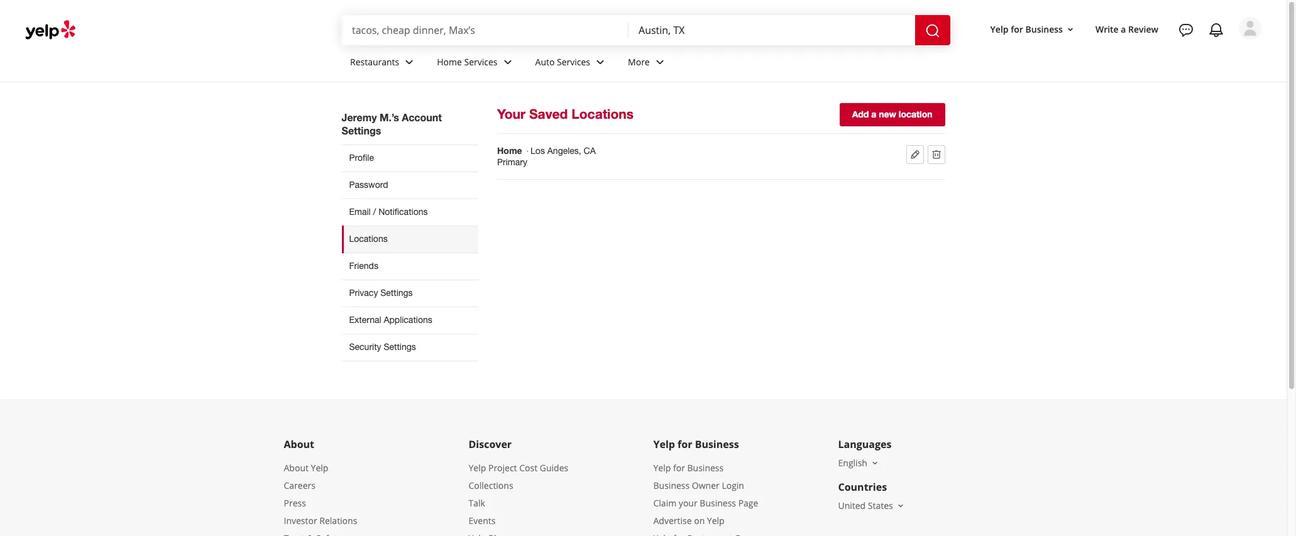 Task type: describe. For each thing, give the bounding box(es) containing it.
for inside yelp for business business owner login claim your business page advertise on yelp
[[673, 462, 685, 474]]

yelp project cost guides link
[[469, 462, 568, 474]]

settings for security
[[384, 342, 416, 352]]

advertise
[[654, 515, 692, 527]]

location
[[899, 109, 933, 119]]

jeremy m. image
[[1239, 17, 1262, 40]]

yelp for business inside button
[[991, 23, 1063, 35]]

a for write
[[1121, 23, 1126, 35]]

1 horizontal spatial locations
[[572, 106, 634, 122]]

24 chevron down v2 image for more
[[652, 54, 667, 70]]

discover
[[469, 437, 512, 451]]

home for home
[[497, 145, 522, 156]]

privacy
[[349, 288, 378, 298]]

24 chevron down v2 image for restaurants
[[402, 54, 417, 70]]

yelp project cost guides collections talk events
[[469, 462, 568, 527]]

write a review
[[1096, 23, 1159, 35]]

new
[[879, 109, 896, 119]]

talk link
[[469, 497, 485, 509]]

external applications
[[349, 315, 432, 325]]

16 chevron down v2 image
[[896, 501, 906, 511]]

password link
[[342, 172, 478, 199]]

about for about yelp careers press investor relations
[[284, 462, 309, 474]]

yelp for business business owner login claim your business page advertise on yelp
[[654, 462, 758, 527]]

owner
[[692, 480, 720, 492]]

security settings link
[[342, 334, 478, 361]]

auto services link
[[525, 45, 618, 82]]

none field 'find'
[[352, 23, 619, 37]]

project
[[488, 462, 517, 474]]

settings for privacy
[[381, 288, 413, 298]]

locations link
[[342, 226, 478, 253]]

add
[[852, 109, 869, 119]]

friends link
[[342, 253, 478, 280]]

about for about
[[284, 437, 314, 451]]

relations
[[320, 515, 357, 527]]

a for add
[[872, 109, 877, 119]]

1 vertical spatial yelp for business
[[654, 437, 739, 451]]

jeremy m.'s account settings
[[342, 111, 442, 136]]

login
[[722, 480, 744, 492]]

none field the "near"
[[639, 23, 905, 37]]

external applications link
[[342, 307, 478, 334]]

16 chevron down v2 image for english
[[870, 458, 880, 468]]

angeles,
[[547, 146, 581, 156]]

services for home services
[[464, 56, 498, 68]]

states
[[868, 500, 893, 512]]

email / notifications link
[[342, 199, 478, 226]]

collections
[[469, 480, 513, 492]]

business categories element
[[340, 45, 1262, 82]]

about yelp careers press investor relations
[[284, 462, 357, 527]]

los
[[531, 146, 545, 156]]

talk
[[469, 497, 485, 509]]

external
[[349, 315, 381, 325]]

languages
[[838, 437, 892, 451]]

notifications image
[[1209, 23, 1224, 38]]

press link
[[284, 497, 306, 509]]

business owner login link
[[654, 480, 744, 492]]

saved
[[529, 106, 568, 122]]

yelp for business button
[[985, 18, 1081, 41]]

page
[[738, 497, 758, 509]]

your
[[679, 497, 698, 509]]

add a new location link
[[840, 103, 945, 126]]

16 chevron down v2 image for yelp for business
[[1066, 24, 1076, 34]]

email
[[349, 207, 371, 217]]

m.'s
[[380, 111, 399, 123]]

search image
[[925, 23, 940, 38]]

events
[[469, 515, 496, 527]]

collections link
[[469, 480, 513, 492]]

add a new location
[[852, 109, 933, 119]]

your
[[497, 106, 526, 122]]

locations inside 'link'
[[349, 234, 388, 244]]

united
[[838, 500, 866, 512]]

security settings
[[349, 342, 416, 352]]

yelp inside about yelp careers press investor relations
[[311, 462, 328, 474]]

english button
[[838, 457, 880, 469]]

home services link
[[427, 45, 525, 82]]

on
[[694, 515, 705, 527]]



Task type: vqa. For each thing, say whether or not it's contained in the screenshot.


Task type: locate. For each thing, give the bounding box(es) containing it.
16 chevron down v2 image left write at the right
[[1066, 24, 1076, 34]]

a right add
[[872, 109, 877, 119]]

profile link
[[342, 145, 478, 172]]

24 chevron down v2 image right restaurants
[[402, 54, 417, 70]]

0 horizontal spatial a
[[872, 109, 877, 119]]

2 24 chevron down v2 image from the left
[[652, 54, 667, 70]]

jeremy
[[342, 111, 377, 123]]

restaurants link
[[340, 45, 427, 82]]

about
[[284, 437, 314, 451], [284, 462, 309, 474]]

1 none field from the left
[[352, 23, 619, 37]]

los angeles, ca primary
[[497, 146, 596, 167]]

privacy settings link
[[342, 280, 478, 307]]

1 vertical spatial about
[[284, 462, 309, 474]]

home up primary
[[497, 145, 522, 156]]

write a review link
[[1091, 18, 1164, 41]]

0 vertical spatial about
[[284, 437, 314, 451]]

home down 'find' "text field"
[[437, 56, 462, 68]]

settings down jeremy
[[342, 124, 381, 136]]

about yelp link
[[284, 462, 328, 474]]

1 horizontal spatial services
[[557, 56, 590, 68]]

24 chevron down v2 image inside home services link
[[500, 54, 515, 70]]

services right auto
[[557, 56, 590, 68]]

about up "careers"
[[284, 462, 309, 474]]

home
[[437, 56, 462, 68], [497, 145, 522, 156]]

notifications
[[379, 207, 428, 217]]

1 horizontal spatial 24 chevron down v2 image
[[593, 54, 608, 70]]

investor
[[284, 515, 317, 527]]

review
[[1129, 23, 1159, 35]]

1 vertical spatial 16 chevron down v2 image
[[870, 458, 880, 468]]

1 horizontal spatial a
[[1121, 23, 1126, 35]]

1 24 chevron down v2 image from the left
[[500, 54, 515, 70]]

1 horizontal spatial 24 chevron down v2 image
[[652, 54, 667, 70]]

business
[[1026, 23, 1063, 35], [695, 437, 739, 451], [687, 462, 724, 474], [654, 480, 690, 492], [700, 497, 736, 509]]

0 horizontal spatial none field
[[352, 23, 619, 37]]

2 vertical spatial for
[[673, 462, 685, 474]]

account
[[402, 111, 442, 123]]

user actions element
[[980, 16, 1279, 93]]

0 horizontal spatial yelp for business
[[654, 437, 739, 451]]

business inside yelp for business button
[[1026, 23, 1063, 35]]

settings
[[342, 124, 381, 136], [381, 288, 413, 298], [384, 342, 416, 352]]

more link
[[618, 45, 678, 82]]

Near text field
[[639, 23, 905, 37]]

/
[[373, 207, 376, 217]]

None field
[[352, 23, 619, 37], [639, 23, 905, 37]]

for inside yelp for business button
[[1011, 23, 1023, 35]]

your saved locations
[[497, 106, 634, 122]]

0 horizontal spatial 16 chevron down v2 image
[[870, 458, 880, 468]]

0 vertical spatial locations
[[572, 106, 634, 122]]

guides
[[540, 462, 568, 474]]

1 horizontal spatial yelp for business
[[991, 23, 1063, 35]]

home inside business categories element
[[437, 56, 462, 68]]

password
[[349, 180, 388, 190]]

0 horizontal spatial locations
[[349, 234, 388, 244]]

careers
[[284, 480, 316, 492]]

1 vertical spatial for
[[678, 437, 692, 451]]

1 vertical spatial locations
[[349, 234, 388, 244]]

24 chevron down v2 image right more
[[652, 54, 667, 70]]

24 chevron down v2 image
[[402, 54, 417, 70], [593, 54, 608, 70]]

press
[[284, 497, 306, 509]]

services
[[464, 56, 498, 68], [557, 56, 590, 68]]

home services
[[437, 56, 498, 68]]

investor relations link
[[284, 515, 357, 527]]

2 vertical spatial settings
[[384, 342, 416, 352]]

more
[[628, 56, 650, 68]]

0 vertical spatial home
[[437, 56, 462, 68]]

primary
[[497, 157, 527, 167]]

0 vertical spatial yelp for business
[[991, 23, 1063, 35]]

english
[[838, 457, 868, 469]]

auto services
[[535, 56, 590, 68]]

locations up "ca"
[[572, 106, 634, 122]]

1 24 chevron down v2 image from the left
[[402, 54, 417, 70]]

none field up business categories element
[[639, 23, 905, 37]]

about up about yelp "link"
[[284, 437, 314, 451]]

profile
[[349, 153, 374, 163]]

auto
[[535, 56, 555, 68]]

claim your business page link
[[654, 497, 758, 509]]

0 horizontal spatial services
[[464, 56, 498, 68]]

24 chevron down v2 image for auto services
[[593, 54, 608, 70]]

0 vertical spatial settings
[[342, 124, 381, 136]]

1 services from the left
[[464, 56, 498, 68]]

1 vertical spatial settings
[[381, 288, 413, 298]]

united states
[[838, 500, 893, 512]]

write
[[1096, 23, 1119, 35]]

yelp for business
[[991, 23, 1063, 35], [654, 437, 739, 451]]

privacy settings
[[349, 288, 413, 298]]

1 about from the top
[[284, 437, 314, 451]]

ca
[[584, 146, 596, 156]]

2 none field from the left
[[639, 23, 905, 37]]

24 chevron down v2 image for home services
[[500, 54, 515, 70]]

yelp inside yelp project cost guides collections talk events
[[469, 462, 486, 474]]

0 vertical spatial a
[[1121, 23, 1126, 35]]

email / notifications
[[349, 207, 428, 217]]

united states button
[[838, 500, 906, 512]]

a right write at the right
[[1121, 23, 1126, 35]]

1 horizontal spatial none field
[[639, 23, 905, 37]]

locations up friends
[[349, 234, 388, 244]]

None search field
[[342, 15, 953, 45]]

yelp for business link
[[654, 462, 724, 474]]

a
[[1121, 23, 1126, 35], [872, 109, 877, 119]]

24 chevron down v2 image inside more link
[[652, 54, 667, 70]]

claim
[[654, 497, 677, 509]]

0 vertical spatial for
[[1011, 23, 1023, 35]]

none field up home services link
[[352, 23, 619, 37]]

1 horizontal spatial home
[[497, 145, 522, 156]]

0 horizontal spatial 24 chevron down v2 image
[[402, 54, 417, 70]]

24 chevron down v2 image inside restaurants link
[[402, 54, 417, 70]]

2 24 chevron down v2 image from the left
[[593, 54, 608, 70]]

cost
[[519, 462, 538, 474]]

locations
[[572, 106, 634, 122], [349, 234, 388, 244]]

0 horizontal spatial home
[[437, 56, 462, 68]]

countries
[[838, 480, 887, 494]]

messages image
[[1179, 23, 1194, 38]]

settings up external applications in the left of the page
[[381, 288, 413, 298]]

events link
[[469, 515, 496, 527]]

yelp inside button
[[991, 23, 1009, 35]]

1 horizontal spatial 16 chevron down v2 image
[[1066, 24, 1076, 34]]

applications
[[384, 315, 432, 325]]

advertise on yelp link
[[654, 515, 725, 527]]

24 chevron down v2 image
[[500, 54, 515, 70], [652, 54, 667, 70]]

home for home services
[[437, 56, 462, 68]]

24 chevron down v2 image left auto
[[500, 54, 515, 70]]

friends
[[349, 261, 378, 271]]

security
[[349, 342, 381, 352]]

settings down applications
[[384, 342, 416, 352]]

services down 'find' field
[[464, 56, 498, 68]]

16 chevron down v2 image inside english popup button
[[870, 458, 880, 468]]

careers link
[[284, 480, 316, 492]]

1 vertical spatial home
[[497, 145, 522, 156]]

24 chevron down v2 image right auto services at top left
[[593, 54, 608, 70]]

0 horizontal spatial 24 chevron down v2 image
[[500, 54, 515, 70]]

2 services from the left
[[557, 56, 590, 68]]

settings inside jeremy m.'s account settings
[[342, 124, 381, 136]]

2 about from the top
[[284, 462, 309, 474]]

1 vertical spatial a
[[872, 109, 877, 119]]

about inside about yelp careers press investor relations
[[284, 462, 309, 474]]

Find text field
[[352, 23, 619, 37]]

0 vertical spatial 16 chevron down v2 image
[[1066, 24, 1076, 34]]

for
[[1011, 23, 1023, 35], [678, 437, 692, 451], [673, 462, 685, 474]]

16 chevron down v2 image
[[1066, 24, 1076, 34], [870, 458, 880, 468]]

restaurants
[[350, 56, 399, 68]]

16 chevron down v2 image inside yelp for business button
[[1066, 24, 1076, 34]]

24 chevron down v2 image inside auto services link
[[593, 54, 608, 70]]

services for auto services
[[557, 56, 590, 68]]

16 chevron down v2 image down "languages"
[[870, 458, 880, 468]]



